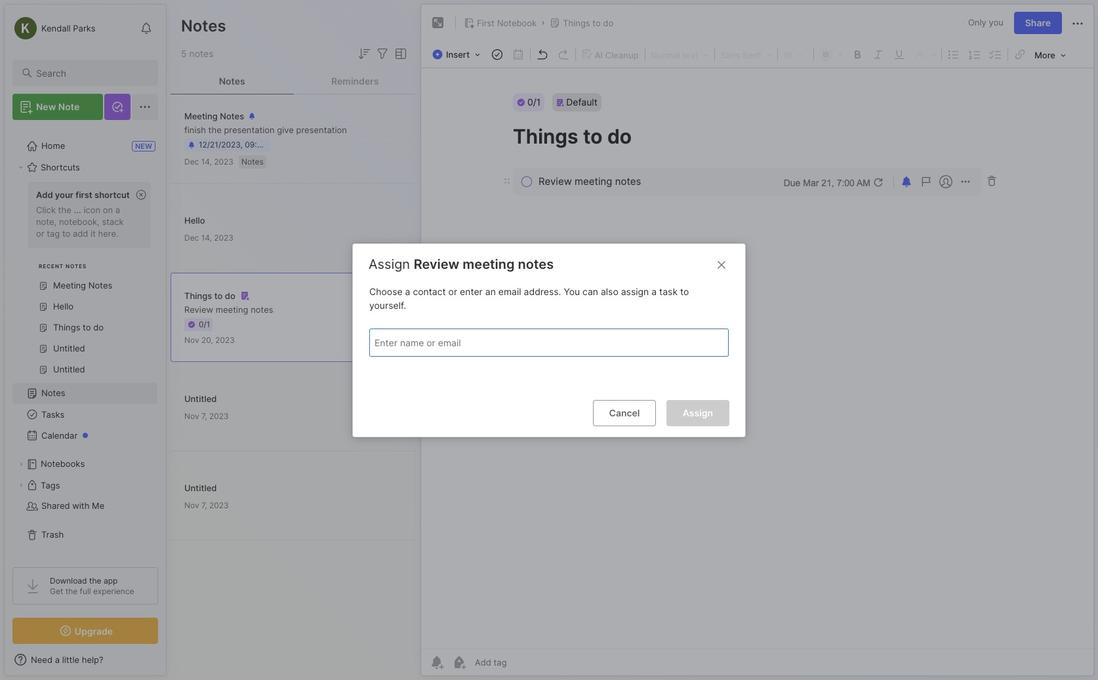 Task type: locate. For each thing, give the bounding box(es) containing it.
do inside button
[[603, 18, 614, 28]]

3 nov from the top
[[184, 501, 199, 510]]

1 vertical spatial 14,
[[201, 233, 212, 243]]

0 vertical spatial do
[[603, 18, 614, 28]]

a left task at the right of page
[[652, 286, 657, 297]]

new
[[135, 142, 152, 151]]

09:00
[[245, 140, 267, 150]]

more image
[[1031, 46, 1071, 63]]

0 vertical spatial things to do
[[563, 18, 614, 28]]

0 vertical spatial dec
[[184, 157, 199, 167]]

yourself.
[[370, 300, 406, 311]]

1 horizontal spatial review
[[414, 256, 460, 272]]

0 vertical spatial nov 7, 2023
[[184, 411, 229, 421]]

14, down 12/21/2023,
[[201, 157, 212, 167]]

icon on a note, notebook, stack or tag to add it here.
[[36, 205, 124, 239]]

meeting
[[463, 256, 515, 272], [216, 305, 248, 315]]

things inside button
[[563, 18, 591, 28]]

notes
[[181, 16, 226, 35], [219, 75, 245, 86], [220, 111, 244, 121], [242, 157, 264, 167], [66, 263, 87, 270], [41, 388, 65, 399]]

0 vertical spatial notes
[[189, 48, 214, 59]]

Note Editor text field
[[421, 68, 1094, 649]]

notes up tasks
[[41, 388, 65, 399]]

0 horizontal spatial presentation
[[224, 125, 275, 135]]

0 horizontal spatial things
[[184, 291, 212, 301]]

add
[[36, 190, 53, 200]]

notes right recent
[[66, 263, 87, 270]]

your
[[55, 190, 74, 200]]

tab list
[[171, 68, 417, 95]]

to inside things to do button
[[593, 18, 601, 28]]

things
[[563, 18, 591, 28], [184, 291, 212, 301]]

0 horizontal spatial assign
[[369, 256, 410, 272]]

0 horizontal spatial or
[[36, 228, 44, 239]]

1 horizontal spatial presentation
[[296, 125, 347, 135]]

first
[[76, 190, 92, 200]]

things up 0/1
[[184, 291, 212, 301]]

2 nov 7, 2023 from the top
[[184, 501, 229, 510]]

1 vertical spatial untitled
[[184, 483, 217, 493]]

1 vertical spatial dec 14, 2023
[[184, 233, 234, 243]]

0 horizontal spatial things to do
[[184, 291, 235, 301]]

group containing add your first shortcut
[[12, 178, 158, 389]]

stack
[[102, 217, 124, 227]]

here.
[[98, 228, 119, 239]]

1 vertical spatial do
[[225, 291, 235, 301]]

1 vertical spatial 7,
[[202, 501, 207, 510]]

assign button
[[667, 400, 730, 426]]

the
[[208, 125, 222, 135], [58, 205, 71, 215], [89, 576, 101, 586], [65, 587, 78, 597]]

review up the contact
[[414, 256, 460, 272]]

notes
[[189, 48, 214, 59], [518, 256, 554, 272], [251, 305, 273, 315]]

1 vertical spatial assign
[[683, 407, 714, 418]]

1 dec 14, 2023 from the top
[[184, 157, 234, 167]]

untitled
[[184, 394, 217, 404], [184, 483, 217, 493]]

0 vertical spatial 14,
[[201, 157, 212, 167]]

0 vertical spatial nov
[[184, 336, 199, 345]]

1 horizontal spatial assign
[[683, 407, 714, 418]]

assign
[[369, 256, 410, 272], [683, 407, 714, 418]]

5 notes
[[181, 48, 214, 59]]

notes up meeting notes
[[219, 75, 245, 86]]

address.
[[524, 286, 562, 297]]

note window element
[[421, 4, 1095, 677]]

main element
[[0, 0, 171, 681]]

the inside group
[[58, 205, 71, 215]]

the left ...
[[58, 205, 71, 215]]

...
[[74, 205, 81, 215]]

enter
[[460, 286, 483, 297]]

meeting up an
[[463, 256, 515, 272]]

0 vertical spatial dec 14, 2023
[[184, 157, 234, 167]]

1 horizontal spatial meeting
[[463, 256, 515, 272]]

add tag image
[[452, 655, 467, 671]]

icon
[[84, 205, 101, 215]]

add
[[73, 228, 88, 239]]

1 horizontal spatial things
[[563, 18, 591, 28]]

7,
[[202, 411, 207, 421], [202, 501, 207, 510]]

shortcut
[[95, 190, 130, 200]]

highlight image
[[911, 45, 941, 64]]

to inside choose a contact or enter an email address. you can also assign a task to yourself.
[[681, 286, 689, 297]]

presentation up 09:00
[[224, 125, 275, 135]]

or left tag
[[36, 228, 44, 239]]

recent
[[39, 263, 64, 270]]

or inside icon on a note, notebook, stack or tag to add it here.
[[36, 228, 44, 239]]

also
[[601, 286, 619, 297]]

1 dec from the top
[[184, 157, 199, 167]]

dec down finish
[[184, 157, 199, 167]]

new
[[36, 101, 56, 112]]

meeting up nov 20, 2023
[[216, 305, 248, 315]]

assign for assign review meeting notes
[[369, 256, 410, 272]]

presentation right give
[[296, 125, 347, 135]]

1 horizontal spatial things to do
[[563, 18, 614, 28]]

assign inside 'button'
[[683, 407, 714, 418]]

1 horizontal spatial notes
[[251, 305, 273, 315]]

0 horizontal spatial a
[[115, 205, 120, 215]]

0 horizontal spatial meeting
[[216, 305, 248, 315]]

contact
[[413, 286, 446, 297]]

1 nov from the top
[[184, 336, 199, 345]]

dec 14, 2023 down hello
[[184, 233, 234, 243]]

things to do
[[563, 18, 614, 28], [184, 291, 235, 301]]

app
[[104, 576, 118, 586]]

1 vertical spatial nov 7, 2023
[[184, 501, 229, 510]]

click the ...
[[36, 205, 81, 215]]

1 horizontal spatial or
[[449, 286, 458, 297]]

dec 14, 2023 down 12/21/2023,
[[184, 157, 234, 167]]

recent notes
[[39, 263, 87, 270]]

assign for assign
[[683, 407, 714, 418]]

notes inside "button"
[[219, 75, 245, 86]]

a left the contact
[[405, 286, 411, 297]]

insert image
[[429, 46, 487, 63]]

tree containing home
[[5, 128, 166, 556]]

1 7, from the top
[[202, 411, 207, 421]]

dec
[[184, 157, 199, 167], [184, 233, 199, 243]]

nov 20, 2023
[[184, 336, 235, 345]]

1 vertical spatial nov
[[184, 411, 199, 421]]

calendar button
[[12, 425, 158, 446]]

things right notebook
[[563, 18, 591, 28]]

1 vertical spatial things to do
[[184, 291, 235, 301]]

group
[[12, 178, 158, 389]]

0 vertical spatial things
[[563, 18, 591, 28]]

things to do inside button
[[563, 18, 614, 28]]

presentation
[[224, 125, 275, 135], [296, 125, 347, 135]]

new note
[[36, 101, 80, 112]]

0 vertical spatial or
[[36, 228, 44, 239]]

1 14, from the top
[[201, 157, 212, 167]]

1 vertical spatial dec
[[184, 233, 199, 243]]

full
[[80, 587, 91, 597]]

notes button
[[171, 68, 294, 95]]

0 vertical spatial assign
[[369, 256, 410, 272]]

a right on
[[115, 205, 120, 215]]

nov 7, 2023
[[184, 411, 229, 421], [184, 501, 229, 510]]

first notebook button
[[461, 14, 540, 32]]

tree
[[5, 128, 166, 556]]

the down meeting notes
[[208, 125, 222, 135]]

finish the presentation give presentation
[[184, 125, 347, 135]]

12/21/2023, 09:00 am
[[199, 140, 281, 150]]

2 horizontal spatial notes
[[518, 256, 554, 272]]

you
[[564, 286, 580, 297]]

2 vertical spatial nov
[[184, 501, 199, 510]]

tag
[[47, 228, 60, 239]]

0 horizontal spatial review
[[184, 305, 213, 315]]

get
[[50, 587, 63, 597]]

do
[[603, 18, 614, 28], [225, 291, 235, 301]]

add a reminder image
[[429, 655, 445, 671]]

task
[[660, 286, 678, 297]]

none search field inside main element
[[36, 65, 146, 81]]

nov
[[184, 336, 199, 345], [184, 411, 199, 421], [184, 501, 199, 510]]

1 horizontal spatial do
[[603, 18, 614, 28]]

1 untitled from the top
[[184, 394, 217, 404]]

dec 14, 2023
[[184, 157, 234, 167], [184, 233, 234, 243]]

2 14, from the top
[[201, 233, 212, 243]]

review up 0/1
[[184, 305, 213, 315]]

notes inside "link"
[[41, 388, 65, 399]]

0 horizontal spatial do
[[225, 291, 235, 301]]

or left enter
[[449, 286, 458, 297]]

1 vertical spatial or
[[449, 286, 458, 297]]

the up full
[[89, 576, 101, 586]]

meeting
[[184, 111, 218, 121]]

dec down hello
[[184, 233, 199, 243]]

a inside icon on a note, notebook, stack or tag to add it here.
[[115, 205, 120, 215]]

heading level image
[[647, 46, 714, 63]]

0 vertical spatial untitled
[[184, 394, 217, 404]]

1 vertical spatial notes
[[518, 256, 554, 272]]

1 presentation from the left
[[224, 125, 275, 135]]

only
[[969, 17, 987, 28]]

0 vertical spatial 7,
[[202, 411, 207, 421]]

or inside choose a contact or enter an email address. you can also assign a task to yourself.
[[449, 286, 458, 297]]

None search field
[[36, 65, 146, 81]]

12/21/2023,
[[199, 140, 243, 150]]

14, down hello
[[201, 233, 212, 243]]

hello
[[184, 215, 205, 225]]

notes up 12/21/2023, 09:00 am
[[220, 111, 244, 121]]



Task type: describe. For each thing, give the bounding box(es) containing it.
trash link
[[12, 525, 158, 546]]

expand note image
[[431, 15, 446, 31]]

0/1
[[199, 320, 210, 329]]

tab list containing notes
[[171, 68, 417, 95]]

download the app get the full experience
[[50, 576, 134, 597]]

2 dec 14, 2023 from the top
[[184, 233, 234, 243]]

shared with me
[[41, 501, 105, 512]]

2 untitled from the top
[[184, 483, 217, 493]]

0 horizontal spatial notes
[[189, 48, 214, 59]]

tags button
[[12, 475, 158, 496]]

1 horizontal spatial a
[[405, 286, 411, 297]]

2 presentation from the left
[[296, 125, 347, 135]]

the for click
[[58, 205, 71, 215]]

tags
[[41, 481, 60, 491]]

upgrade
[[75, 626, 113, 637]]

calendar
[[41, 431, 78, 441]]

shortcuts
[[41, 162, 80, 173]]

2 dec from the top
[[184, 233, 199, 243]]

note
[[58, 101, 80, 112]]

notes inside group
[[66, 263, 87, 270]]

review meeting notes
[[184, 305, 273, 315]]

only you
[[969, 17, 1004, 28]]

experience
[[93, 587, 134, 597]]

tree inside main element
[[5, 128, 166, 556]]

shared
[[41, 501, 70, 512]]

task image
[[488, 45, 507, 64]]

1 nov 7, 2023 from the top
[[184, 411, 229, 421]]

give
[[277, 125, 294, 135]]

first
[[477, 18, 495, 28]]

upgrade button
[[12, 618, 158, 645]]

notebooks link
[[12, 454, 158, 475]]

group inside main element
[[12, 178, 158, 389]]

trash
[[41, 530, 64, 540]]

to inside icon on a note, notebook, stack or tag to add it here.
[[62, 228, 70, 239]]

on
[[103, 205, 113, 215]]

expand notebooks image
[[17, 461, 25, 469]]

am
[[269, 140, 281, 150]]

notebook
[[497, 18, 537, 28]]

first notebook
[[477, 18, 537, 28]]

2 vertical spatial notes
[[251, 305, 273, 315]]

notes up the 5 notes
[[181, 16, 226, 35]]

tasks
[[41, 410, 65, 420]]

notes down 09:00
[[242, 157, 264, 167]]

notebooks
[[41, 459, 85, 470]]

2 horizontal spatial a
[[652, 286, 657, 297]]

assign review meeting notes
[[369, 256, 554, 272]]

notes link
[[12, 383, 158, 404]]

font size image
[[780, 46, 813, 63]]

shared with me link
[[12, 496, 158, 517]]

download
[[50, 576, 87, 586]]

share
[[1026, 17, 1052, 28]]

20,
[[202, 336, 213, 345]]

share button
[[1015, 12, 1063, 34]]

5
[[181, 48, 187, 59]]

me
[[92, 501, 105, 512]]

2 nov from the top
[[184, 411, 199, 421]]

the for download
[[89, 576, 101, 586]]

1 vertical spatial review
[[184, 305, 213, 315]]

add your first shortcut
[[36, 190, 130, 200]]

can
[[583, 286, 599, 297]]

the for finish
[[208, 125, 222, 135]]

font family image
[[717, 46, 777, 63]]

notebook,
[[59, 217, 100, 227]]

the down download
[[65, 587, 78, 597]]

note,
[[36, 217, 57, 227]]

close image
[[714, 257, 730, 273]]

assign
[[621, 286, 649, 297]]

choose a contact or enter an email address. you can also assign a task to yourself.
[[370, 286, 689, 311]]

1 vertical spatial things
[[184, 291, 212, 301]]

font color image
[[816, 45, 848, 64]]

undo image
[[534, 45, 552, 64]]

shortcuts button
[[12, 157, 158, 178]]

with
[[72, 501, 90, 512]]

reminders
[[332, 75, 379, 86]]

click
[[36, 205, 56, 215]]

an
[[486, 286, 496, 297]]

Add tag field
[[374, 335, 669, 350]]

things to do button
[[548, 14, 616, 32]]

reminders button
[[294, 68, 417, 95]]

0 vertical spatial meeting
[[463, 256, 515, 272]]

0 vertical spatial review
[[414, 256, 460, 272]]

home
[[41, 141, 65, 151]]

email
[[499, 286, 522, 297]]

1 vertical spatial meeting
[[216, 305, 248, 315]]

cancel button
[[593, 400, 656, 426]]

Search text field
[[36, 67, 146, 79]]

cancel
[[609, 407, 640, 418]]

finish
[[184, 125, 206, 135]]

you
[[990, 17, 1004, 28]]

expand tags image
[[17, 482, 25, 490]]

it
[[91, 228, 96, 239]]

meeting notes
[[184, 111, 244, 121]]

tasks button
[[12, 404, 158, 425]]

choose
[[370, 286, 403, 297]]

2 7, from the top
[[202, 501, 207, 510]]



Task type: vqa. For each thing, say whether or not it's contained in the screenshot.
notes to the left
yes



